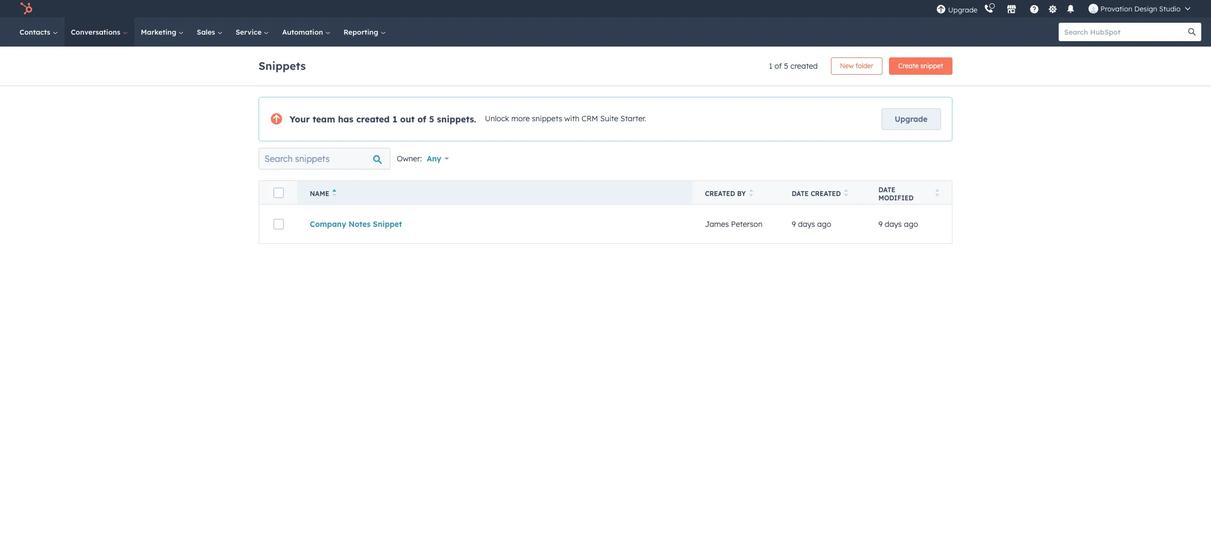 Task type: describe. For each thing, give the bounding box(es) containing it.
has
[[338, 114, 354, 125]]

menu containing provation design studio
[[936, 0, 1199, 17]]

2 9 days ago from the left
[[879, 219, 919, 229]]

notes
[[349, 219, 371, 229]]

Search search field
[[259, 148, 391, 170]]

1 vertical spatial 5
[[429, 114, 434, 125]]

1 9 from the left
[[792, 219, 796, 229]]

with
[[565, 114, 580, 124]]

team
[[313, 114, 335, 125]]

snippets
[[259, 59, 306, 72]]

Search HubSpot search field
[[1059, 23, 1192, 41]]

new folder button
[[831, 57, 883, 75]]

created
[[705, 190, 736, 198]]

company notes snippet link
[[310, 219, 402, 229]]

2 days from the left
[[885, 219, 902, 229]]

hubspot link
[[13, 2, 41, 15]]

snippets.
[[437, 114, 477, 125]]

sales link
[[190, 17, 229, 47]]

upgrade inside 'link'
[[895, 114, 928, 124]]

create
[[899, 62, 919, 70]]

more
[[512, 114, 530, 124]]

snippet
[[921, 62, 944, 70]]

service
[[236, 28, 264, 36]]

2 9 from the left
[[879, 219, 883, 229]]

your team has created 1 out of 5 snippets.
[[290, 114, 477, 125]]

1 ago from the left
[[818, 219, 832, 229]]

provation
[[1101, 4, 1133, 13]]

ascending sort. press to sort descending. image
[[333, 189, 337, 197]]

sales
[[197, 28, 217, 36]]

contacts
[[20, 28, 52, 36]]

company
[[310, 219, 346, 229]]

calling icon button
[[980, 2, 999, 16]]

owner:
[[397, 154, 422, 164]]

1 inside the snippets banner
[[769, 61, 773, 71]]

james peterson
[[705, 219, 763, 229]]

1 days from the left
[[799, 219, 816, 229]]

date modified button
[[866, 181, 953, 205]]

date for date modified
[[879, 186, 896, 194]]

0 vertical spatial upgrade
[[949, 5, 978, 14]]

suite
[[601, 114, 619, 124]]

marketplaces image
[[1007, 5, 1017, 15]]

unlock more snippets with crm suite starter.
[[485, 114, 647, 124]]

created for has
[[356, 114, 390, 125]]

settings image
[[1048, 5, 1058, 14]]

conversations
[[71, 28, 122, 36]]

notifications button
[[1062, 0, 1081, 17]]

press to sort. image
[[935, 189, 940, 197]]

0 horizontal spatial 1
[[393, 114, 398, 125]]

press to sort. element for by
[[750, 189, 754, 199]]

date created
[[792, 190, 841, 198]]

by
[[738, 190, 746, 198]]

press to sort. element for modified
[[935, 189, 940, 199]]

automation link
[[276, 17, 337, 47]]

date modified
[[879, 186, 914, 202]]

james peterson image
[[1089, 4, 1099, 14]]

snippets banner
[[259, 54, 953, 75]]

upgrade link
[[882, 108, 942, 130]]

james
[[705, 219, 729, 229]]

company notes snippet
[[310, 219, 402, 229]]

marketplaces button
[[1001, 0, 1024, 17]]

notifications image
[[1067, 5, 1076, 15]]

new folder
[[841, 62, 874, 70]]

5 inside the snippets banner
[[784, 61, 789, 71]]



Task type: vqa. For each thing, say whether or not it's contained in the screenshot.
'unsubscribes -%'
no



Task type: locate. For each thing, give the bounding box(es) containing it.
create snippet button
[[890, 57, 953, 75]]

any button
[[426, 148, 456, 170]]

days
[[799, 219, 816, 229], [885, 219, 902, 229]]

crm
[[582, 114, 599, 124]]

press to sort. element right date modified
[[935, 189, 940, 199]]

name
[[310, 190, 329, 198]]

1 horizontal spatial press to sort. image
[[845, 189, 849, 197]]

press to sort. element inside created by button
[[750, 189, 754, 199]]

contacts link
[[13, 17, 64, 47]]

press to sort. image right "date created"
[[845, 189, 849, 197]]

0 vertical spatial 5
[[784, 61, 789, 71]]

1 horizontal spatial ago
[[905, 219, 919, 229]]

1 horizontal spatial 5
[[784, 61, 789, 71]]

hubspot image
[[20, 2, 33, 15]]

ago down the modified
[[905, 219, 919, 229]]

menu
[[936, 0, 1199, 17]]

0 horizontal spatial ago
[[818, 219, 832, 229]]

service link
[[229, 17, 276, 47]]

press to sort. image right by
[[750, 189, 754, 197]]

1 vertical spatial of
[[418, 114, 427, 125]]

conversations link
[[64, 17, 134, 47]]

9
[[792, 219, 796, 229], [879, 219, 883, 229]]

1 horizontal spatial 9
[[879, 219, 883, 229]]

0 horizontal spatial press to sort. element
[[750, 189, 754, 199]]

press to sort. image
[[750, 189, 754, 197], [845, 189, 849, 197]]

snippets
[[532, 114, 563, 124]]

0 horizontal spatial days
[[799, 219, 816, 229]]

of
[[775, 61, 782, 71], [418, 114, 427, 125]]

search button
[[1184, 23, 1202, 41]]

press to sort. element inside date created button
[[845, 189, 849, 199]]

1 horizontal spatial 1
[[769, 61, 773, 71]]

date inside date created button
[[792, 190, 809, 198]]

studio
[[1160, 4, 1181, 13]]

upgrade image
[[937, 5, 947, 14]]

date
[[879, 186, 896, 194], [792, 190, 809, 198]]

unlock
[[485, 114, 510, 124]]

0 vertical spatial of
[[775, 61, 782, 71]]

calling icon image
[[985, 4, 994, 14]]

reporting link
[[337, 17, 392, 47]]

press to sort. element right by
[[750, 189, 754, 199]]

ago
[[818, 219, 832, 229], [905, 219, 919, 229]]

1
[[769, 61, 773, 71], [393, 114, 398, 125]]

0 horizontal spatial date
[[792, 190, 809, 198]]

1 horizontal spatial days
[[885, 219, 902, 229]]

9 days ago down the modified
[[879, 219, 919, 229]]

created by button
[[692, 181, 779, 205]]

0 horizontal spatial of
[[418, 114, 427, 125]]

settings link
[[1046, 3, 1060, 14]]

created for 5
[[791, 61, 818, 71]]

1 horizontal spatial of
[[775, 61, 782, 71]]

marketing link
[[134, 17, 190, 47]]

created
[[791, 61, 818, 71], [356, 114, 390, 125], [811, 190, 841, 198]]

folder
[[856, 62, 874, 70]]

out
[[400, 114, 415, 125]]

press to sort. image inside created by button
[[750, 189, 754, 197]]

1 horizontal spatial upgrade
[[949, 5, 978, 14]]

0 vertical spatial 1
[[769, 61, 773, 71]]

create snippet
[[899, 62, 944, 70]]

upgrade right 'upgrade' image
[[949, 5, 978, 14]]

1 horizontal spatial date
[[879, 186, 896, 194]]

9 down the modified
[[879, 219, 883, 229]]

help button
[[1026, 0, 1044, 17]]

1 press to sort. image from the left
[[750, 189, 754, 197]]

reporting
[[344, 28, 381, 36]]

press to sort. image inside date created button
[[845, 189, 849, 197]]

1 9 days ago from the left
[[792, 219, 832, 229]]

1 press to sort. element from the left
[[750, 189, 754, 199]]

provation design studio
[[1101, 4, 1181, 13]]

design
[[1135, 4, 1158, 13]]

1 of 5 created
[[769, 61, 818, 71]]

name button
[[297, 181, 692, 205]]

0 horizontal spatial 9
[[792, 219, 796, 229]]

0 horizontal spatial 9 days ago
[[792, 219, 832, 229]]

starter.
[[621, 114, 647, 124]]

1 horizontal spatial 9 days ago
[[879, 219, 919, 229]]

press to sort. element right "date created"
[[845, 189, 849, 199]]

date inside date modified
[[879, 186, 896, 194]]

date created button
[[779, 181, 866, 205]]

upgrade
[[949, 5, 978, 14], [895, 114, 928, 124]]

1 vertical spatial upgrade
[[895, 114, 928, 124]]

press to sort. element inside 'date modified' button
[[935, 189, 940, 199]]

peterson
[[732, 219, 763, 229]]

1 vertical spatial created
[[356, 114, 390, 125]]

0 vertical spatial created
[[791, 61, 818, 71]]

search image
[[1189, 28, 1197, 36]]

modified
[[879, 194, 914, 202]]

days down "date created"
[[799, 219, 816, 229]]

2 press to sort. image from the left
[[845, 189, 849, 197]]

automation
[[282, 28, 325, 36]]

press to sort. element for created
[[845, 189, 849, 199]]

0 horizontal spatial upgrade
[[895, 114, 928, 124]]

of inside the snippets banner
[[775, 61, 782, 71]]

provation design studio button
[[1083, 0, 1198, 17]]

created by
[[705, 190, 746, 198]]

1 horizontal spatial press to sort. element
[[845, 189, 849, 199]]

9 days ago
[[792, 219, 832, 229], [879, 219, 919, 229]]

created inside the snippets banner
[[791, 61, 818, 71]]

help image
[[1030, 5, 1040, 15]]

2 ago from the left
[[905, 219, 919, 229]]

ascending sort. press to sort descending. element
[[333, 189, 337, 199]]

snippet
[[373, 219, 402, 229]]

your
[[290, 114, 310, 125]]

marketing
[[141, 28, 178, 36]]

0 horizontal spatial 5
[[429, 114, 434, 125]]

9 days ago down "date created"
[[792, 219, 832, 229]]

2 press to sort. element from the left
[[845, 189, 849, 199]]

upgrade down create
[[895, 114, 928, 124]]

press to sort. image for date created
[[845, 189, 849, 197]]

3 press to sort. element from the left
[[935, 189, 940, 199]]

2 horizontal spatial press to sort. element
[[935, 189, 940, 199]]

press to sort. image for created by
[[750, 189, 754, 197]]

9 down "date created"
[[792, 219, 796, 229]]

5
[[784, 61, 789, 71], [429, 114, 434, 125]]

ago down "date created"
[[818, 219, 832, 229]]

days down the modified
[[885, 219, 902, 229]]

2 vertical spatial created
[[811, 190, 841, 198]]

date for date created
[[792, 190, 809, 198]]

created inside button
[[811, 190, 841, 198]]

1 vertical spatial 1
[[393, 114, 398, 125]]

0 horizontal spatial press to sort. image
[[750, 189, 754, 197]]

press to sort. element
[[750, 189, 754, 199], [845, 189, 849, 199], [935, 189, 940, 199]]

new
[[841, 62, 854, 70]]

any
[[427, 154, 442, 164]]



